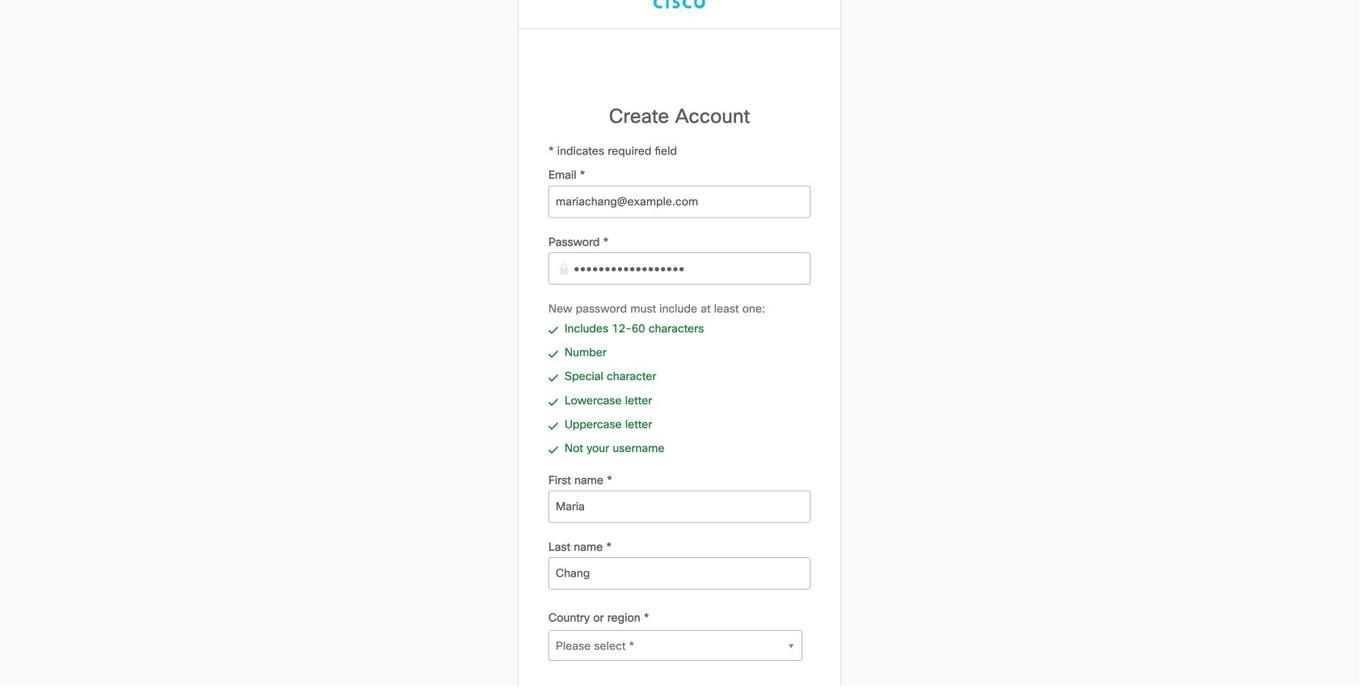 Task type: describe. For each thing, give the bounding box(es) containing it.
cisco logo image
[[649, 0, 711, 16]]

Password * password field
[[550, 253, 810, 284]]



Task type: locate. For each thing, give the bounding box(es) containing it.
First name * text field
[[550, 492, 810, 523]]

Last name * text field
[[550, 559, 810, 589]]

Country or region * text field
[[552, 636, 800, 658]]

Email * text field
[[550, 186, 810, 217]]



Task type: vqa. For each thing, say whether or not it's contained in the screenshot.
Password * password field
yes



